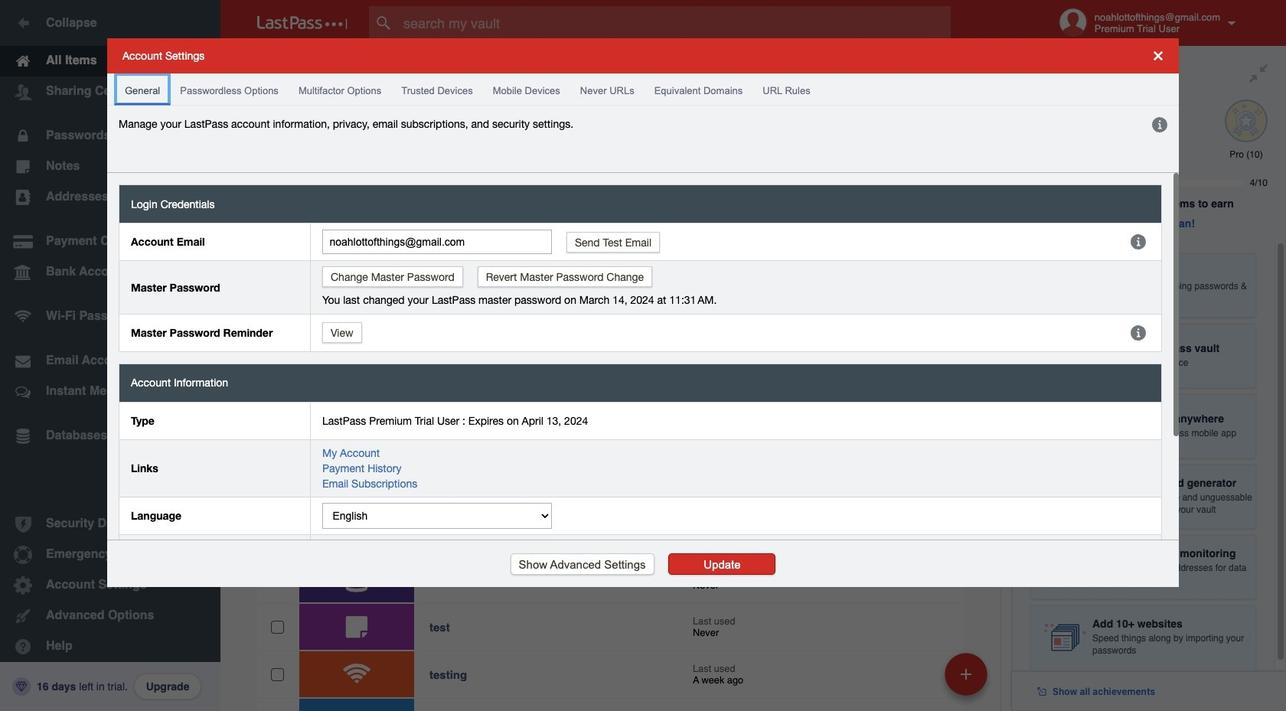 Task type: vqa. For each thing, say whether or not it's contained in the screenshot.
Main Navigation Navigation
yes



Task type: locate. For each thing, give the bounding box(es) containing it.
vault options navigation
[[221, 46, 1013, 92]]

search my vault text field
[[369, 6, 981, 40]]



Task type: describe. For each thing, give the bounding box(es) containing it.
new item image
[[961, 669, 972, 680]]

main navigation navigation
[[0, 0, 221, 712]]

lastpass image
[[257, 16, 348, 30]]

new item navigation
[[940, 649, 997, 712]]

Search search field
[[369, 6, 981, 40]]



